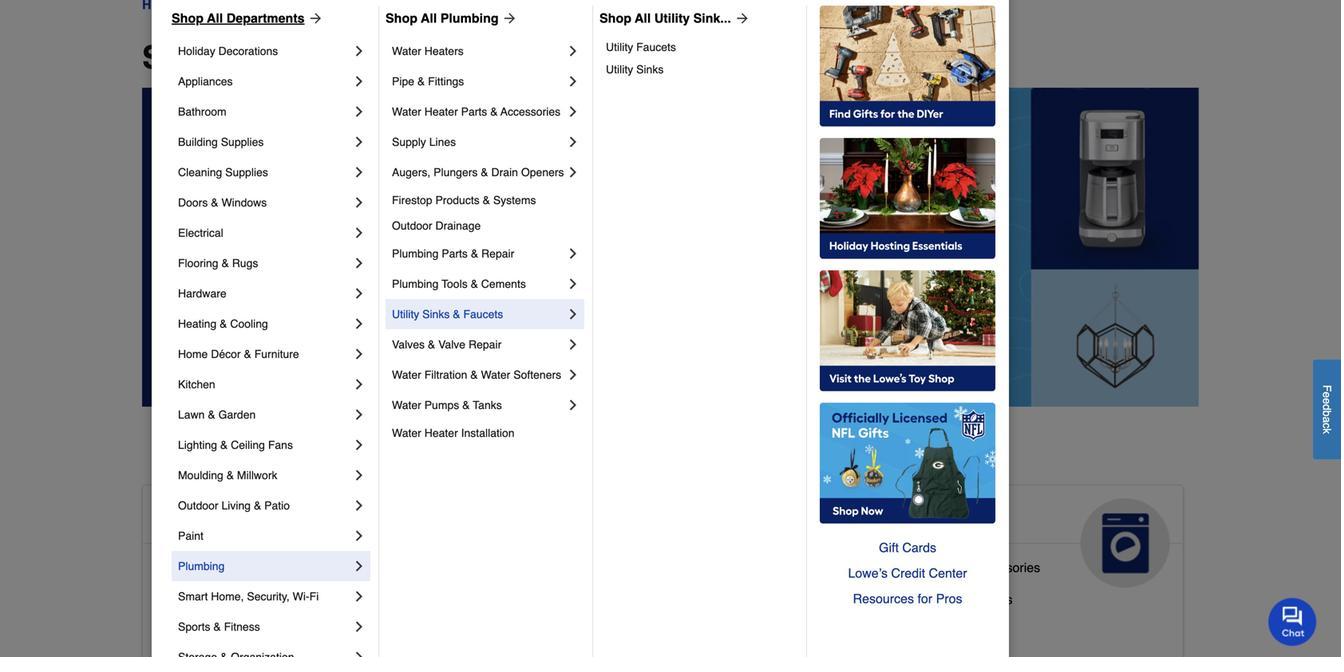 Task type: describe. For each thing, give the bounding box(es) containing it.
doors & windows
[[178, 196, 267, 209]]

utility sinks & faucets link
[[392, 299, 565, 330]]

chevron right image for appliances
[[351, 73, 367, 89]]

heater for parts
[[424, 105, 458, 118]]

chevron right image for lighting & ceiling fans
[[351, 437, 367, 453]]

pipe
[[392, 75, 414, 88]]

chevron right image for moulding & millwork
[[351, 468, 367, 484]]

a
[[1321, 417, 1334, 423]]

chevron right image for heating & cooling
[[351, 316, 367, 332]]

water heaters link
[[392, 36, 565, 66]]

windows
[[221, 196, 267, 209]]

& up wine
[[960, 561, 969, 576]]

& down accessible bedroom link
[[213, 621, 221, 634]]

bedroom
[[220, 593, 272, 607]]

accessible for accessible home
[[156, 505, 272, 531]]

water heater installation link
[[392, 421, 581, 446]]

water pumps & tanks
[[392, 399, 502, 412]]

garden
[[218, 409, 256, 422]]

enjoy savings year-round. no matter what you're shopping for, find what you need at a great price. image
[[142, 88, 1199, 407]]

find gifts for the diyer. image
[[820, 6, 995, 127]]

f e e d b a c k
[[1321, 385, 1334, 434]]

1 e from the top
[[1321, 392, 1334, 398]]

& down outdoor drainage link
[[471, 247, 478, 260]]

1 vertical spatial appliances link
[[854, 486, 1183, 588]]

accessible home
[[156, 505, 341, 531]]

building supplies link
[[178, 127, 351, 157]]

chevron right image for outdoor living & patio
[[351, 498, 367, 514]]

visit the lowe's toy shop. image
[[820, 271, 995, 392]]

d
[[1321, 404, 1334, 411]]

1 vertical spatial home
[[279, 505, 341, 531]]

appliance
[[867, 561, 923, 576]]

& up outdoor drainage link
[[483, 194, 490, 207]]

& right doors
[[211, 196, 218, 209]]

utility faucets link
[[606, 36, 795, 58]]

credit
[[891, 566, 925, 581]]

& left drain
[[481, 166, 488, 179]]

2 vertical spatial home
[[266, 625, 300, 639]]

utility faucets
[[606, 41, 676, 53]]

chevron right image for kitchen
[[351, 377, 367, 393]]

c
[[1321, 423, 1334, 429]]

chevron right image for utility sinks & faucets
[[565, 307, 581, 323]]

& right filtration
[[470, 369, 478, 382]]

home décor & furniture link
[[178, 339, 351, 370]]

valves & valve repair link
[[392, 330, 565, 360]]

water heater installation
[[392, 427, 515, 440]]

cleaning supplies link
[[178, 157, 351, 188]]

animal & pet care
[[511, 505, 649, 556]]

water for water filtration & water softeners
[[392, 369, 421, 382]]

all for plumbing
[[421, 11, 437, 26]]

resources for pros
[[853, 592, 962, 607]]

shop all departments
[[172, 11, 305, 26]]

lowe's
[[848, 566, 888, 581]]

shop for shop all utility sink...
[[600, 11, 631, 26]]

supply lines
[[392, 136, 456, 148]]

water pumps & tanks link
[[392, 390, 565, 421]]

supply
[[392, 136, 426, 148]]

patio
[[264, 500, 290, 513]]

chevron right image for water heater parts & accessories
[[565, 104, 581, 120]]

accessible bathroom
[[156, 561, 276, 576]]

houses,
[[570, 618, 617, 633]]

repair for valves & valve repair
[[469, 338, 502, 351]]

shop all utility sink...
[[600, 11, 731, 26]]

accessible bathroom link
[[156, 557, 276, 589]]

lawn & garden
[[178, 409, 256, 422]]

outdoor living & patio
[[178, 500, 290, 513]]

utility sinks & faucets
[[392, 308, 503, 321]]

building
[[178, 136, 218, 148]]

living
[[222, 500, 251, 513]]

lowe's credit center
[[848, 566, 967, 581]]

& inside animal & pet care
[[592, 505, 608, 531]]

chevron right image for valves & valve repair
[[565, 337, 581, 353]]

0 horizontal spatial faucets
[[463, 308, 503, 321]]

water for water pumps & tanks
[[392, 399, 421, 412]]

entry
[[220, 625, 250, 639]]

smart
[[178, 591, 208, 604]]

pet beds, houses, & furniture link
[[511, 615, 684, 647]]

water for water heater parts & accessories
[[392, 105, 421, 118]]

plumbing for plumbing
[[178, 560, 225, 573]]

plumbing tools & cements
[[392, 278, 526, 291]]

supplies for livestock supplies
[[568, 586, 617, 601]]

& right tools
[[471, 278, 478, 291]]

appliances image
[[1081, 499, 1170, 588]]

water heaters
[[392, 45, 464, 57]]

chevron right image for sports & fitness
[[351, 619, 367, 635]]

plumbing for plumbing parts & repair
[[392, 247, 439, 260]]

cleaning
[[178, 166, 222, 179]]

outdoor living & patio link
[[178, 491, 351, 521]]

home décor & furniture
[[178, 348, 299, 361]]

moulding & millwork link
[[178, 461, 351, 491]]

chevron right image for augers, plungers & drain openers
[[565, 164, 581, 180]]

paint link
[[178, 521, 351, 552]]

1 vertical spatial bathroom
[[220, 561, 276, 576]]

rugs
[[232, 257, 258, 270]]

heater for installation
[[424, 427, 458, 440]]

chevron right image for home décor & furniture
[[351, 346, 367, 362]]

doors
[[178, 196, 208, 209]]

0 vertical spatial appliances
[[178, 75, 233, 88]]

tanks
[[473, 399, 502, 412]]

resources
[[853, 592, 914, 607]]

chevron right image for lawn & garden
[[351, 407, 367, 423]]

& inside 'link'
[[417, 75, 425, 88]]

beverage & wine chillers link
[[867, 589, 1013, 621]]

chevron right image for plumbing parts & repair
[[565, 246, 581, 262]]

supply lines link
[[392, 127, 565, 157]]

furniture inside pet beds, houses, & furniture link
[[633, 618, 684, 633]]

gift cards
[[879, 541, 936, 556]]

arrow right image for shop all departments
[[305, 10, 324, 26]]

fi
[[309, 591, 319, 604]]

water heater parts & accessories link
[[392, 97, 565, 127]]

décor
[[211, 348, 241, 361]]

livestock
[[511, 586, 565, 601]]

plumbing for plumbing tools & cements
[[392, 278, 439, 291]]

valves & valve repair
[[392, 338, 502, 351]]

systems
[[493, 194, 536, 207]]

moulding & millwork
[[178, 469, 277, 482]]

augers, plungers & drain openers link
[[392, 157, 565, 188]]

plumbing link
[[178, 552, 351, 582]]

repair for plumbing parts & repair
[[481, 247, 514, 260]]

firestop products & systems link
[[392, 188, 581, 213]]

chevron right image for hardware
[[351, 286, 367, 302]]

accessible for accessible bedroom
[[156, 593, 217, 607]]

water up tanks
[[481, 369, 510, 382]]

departments for shop all departments
[[279, 39, 474, 76]]

f
[[1321, 385, 1334, 392]]

parts for appliance
[[927, 561, 957, 576]]

electrical
[[178, 227, 223, 239]]

shop all departments
[[142, 39, 474, 76]]



Task type: vqa. For each thing, say whether or not it's contained in the screenshot.
the top Outdoor
yes



Task type: locate. For each thing, give the bounding box(es) containing it.
water left pumps on the left bottom of page
[[392, 399, 421, 412]]

shop for shop all plumbing
[[386, 11, 418, 26]]

plumbing parts & repair link
[[392, 239, 565, 269]]

0 horizontal spatial shop
[[172, 11, 204, 26]]

chevron right image for electrical
[[351, 225, 367, 241]]

repair down outdoor drainage link
[[481, 247, 514, 260]]

1 horizontal spatial pet
[[614, 505, 649, 531]]

supplies for building supplies
[[221, 136, 264, 148]]

all for departments
[[207, 11, 223, 26]]

water up pipe
[[392, 45, 421, 57]]

shop up 'water heaters'
[[386, 11, 418, 26]]

shop all utility sink... link
[[600, 9, 750, 28]]

0 vertical spatial repair
[[481, 247, 514, 260]]

chevron right image for water filtration & water softeners
[[565, 367, 581, 383]]

2 horizontal spatial shop
[[600, 11, 631, 26]]

augers,
[[392, 166, 430, 179]]

plumbing
[[440, 11, 499, 26], [392, 247, 439, 260], [392, 278, 439, 291], [178, 560, 225, 573]]

2 vertical spatial parts
[[927, 561, 957, 576]]

supplies for cleaning supplies
[[225, 166, 268, 179]]

arrow right image up shop all departments
[[305, 10, 324, 26]]

0 vertical spatial faucets
[[636, 41, 676, 53]]

chevron right image for plumbing tools & cements
[[565, 276, 581, 292]]

faucets down plumbing tools & cements link
[[463, 308, 503, 321]]

0 horizontal spatial furniture
[[254, 348, 299, 361]]

lighting & ceiling fans link
[[178, 430, 351, 461]]

all up utility faucets
[[635, 11, 651, 26]]

departments
[[227, 11, 305, 26], [279, 39, 474, 76]]

2 accessible from the top
[[156, 561, 217, 576]]

arrow right image up water heaters link
[[499, 10, 518, 26]]

shop
[[172, 11, 204, 26], [386, 11, 418, 26], [600, 11, 631, 26]]

plumbing parts & repair
[[392, 247, 514, 260]]

shop for shop all departments
[[172, 11, 204, 26]]

products
[[435, 194, 480, 207]]

arrow right image for shop all plumbing
[[499, 10, 518, 26]]

1 arrow right image from the left
[[305, 10, 324, 26]]

firestop
[[392, 194, 432, 207]]

pet
[[614, 505, 649, 531], [511, 618, 531, 633]]

arrow right image inside shop all departments link
[[305, 10, 324, 26]]

& down tools
[[453, 308, 460, 321]]

0 vertical spatial heater
[[424, 105, 458, 118]]

beverage
[[867, 593, 922, 607]]

0 horizontal spatial pet
[[511, 618, 531, 633]]

millwork
[[237, 469, 277, 482]]

supplies up cleaning supplies
[[221, 136, 264, 148]]

water for water heaters
[[392, 45, 421, 57]]

utility down utility faucets
[[606, 63, 633, 76]]

1 vertical spatial faucets
[[463, 308, 503, 321]]

parts down cards on the right bottom of the page
[[927, 561, 957, 576]]

plumbing down outdoor drainage
[[392, 247, 439, 260]]

accessible bedroom
[[156, 593, 272, 607]]

parts inside plumbing parts & repair link
[[442, 247, 468, 260]]

accessories
[[501, 105, 561, 118], [972, 561, 1040, 576]]

1 accessible from the top
[[156, 505, 272, 531]]

water down the water pumps & tanks
[[392, 427, 421, 440]]

fans
[[268, 439, 293, 452]]

beverage & wine chillers
[[867, 593, 1013, 607]]

1 vertical spatial sinks
[[422, 308, 450, 321]]

e up b
[[1321, 398, 1334, 404]]

bathroom link
[[178, 97, 351, 127]]

holiday hosting essentials. image
[[820, 138, 995, 259]]

3 accessible from the top
[[156, 593, 217, 607]]

0 vertical spatial pet
[[614, 505, 649, 531]]

1 vertical spatial departments
[[279, 39, 474, 76]]

heaters
[[424, 45, 464, 57]]

accessible up smart
[[156, 561, 217, 576]]

parts inside water heater parts & accessories link
[[461, 105, 487, 118]]

1 vertical spatial supplies
[[225, 166, 268, 179]]

0 vertical spatial bathroom
[[178, 105, 226, 118]]

e up the d at the right of page
[[1321, 392, 1334, 398]]

furniture up kitchen 'link'
[[254, 348, 299, 361]]

0 vertical spatial sinks
[[636, 63, 664, 76]]

smart home, security, wi-fi
[[178, 591, 319, 604]]

1 vertical spatial heater
[[424, 427, 458, 440]]

1 horizontal spatial arrow right image
[[499, 10, 518, 26]]

plumbing up smart
[[178, 560, 225, 573]]

fitness
[[224, 621, 260, 634]]

officially licensed n f l gifts. shop now. image
[[820, 403, 995, 524]]

water filtration & water softeners link
[[392, 360, 565, 390]]

sink...
[[693, 11, 731, 26]]

utility for utility faucets
[[606, 41, 633, 53]]

arrow right image
[[305, 10, 324, 26], [499, 10, 518, 26]]

firestop products & systems
[[392, 194, 536, 207]]

shop all departments link
[[172, 9, 324, 28]]

1 vertical spatial repair
[[469, 338, 502, 351]]

chevron right image for smart home, security, wi-fi
[[351, 589, 367, 605]]

outdoor down moulding in the left bottom of the page
[[178, 500, 218, 513]]

b
[[1321, 411, 1334, 417]]

accessible for accessible bathroom
[[156, 561, 217, 576]]

chevron right image for cleaning supplies
[[351, 164, 367, 180]]

holiday decorations link
[[178, 36, 351, 66]]

heater up 'lines'
[[424, 105, 458, 118]]

appliances up cards on the right bottom of the page
[[867, 505, 986, 531]]

sports & fitness link
[[178, 612, 351, 643]]

valves
[[392, 338, 425, 351]]

& right pipe
[[417, 75, 425, 88]]

plumbing tools & cements link
[[392, 269, 565, 299]]

parts inside appliance parts & accessories link
[[927, 561, 957, 576]]

chevron right image for flooring & rugs
[[351, 255, 367, 271]]

pet beds, houses, & furniture
[[511, 618, 684, 633]]

appliances link down decorations
[[178, 66, 351, 97]]

plumbing left tools
[[392, 278, 439, 291]]

outdoor for outdoor drainage
[[392, 220, 432, 232]]

1 horizontal spatial outdoor
[[392, 220, 432, 232]]

& right lawn
[[208, 409, 215, 422]]

chevron right image for water pumps & tanks
[[565, 398, 581, 414]]

utility for utility sinks & faucets
[[392, 308, 419, 321]]

all
[[207, 11, 223, 26], [421, 11, 437, 26], [635, 11, 651, 26], [230, 39, 270, 76]]

& left cooling
[[220, 318, 227, 330]]

outdoor for outdoor living & patio
[[178, 500, 218, 513]]

& left tanks
[[462, 399, 470, 412]]

2 e from the top
[[1321, 398, 1334, 404]]

1 heater from the top
[[424, 105, 458, 118]]

doors & windows link
[[178, 188, 351, 218]]

accessible home image
[[369, 499, 459, 588]]

accessories up chillers
[[972, 561, 1040, 576]]

animal & pet care image
[[725, 499, 814, 588]]

1 horizontal spatial accessories
[[972, 561, 1040, 576]]

faucets
[[636, 41, 676, 53], [463, 308, 503, 321]]

0 horizontal spatial sinks
[[422, 308, 450, 321]]

parts down pipe & fittings 'link' at the top
[[461, 105, 487, 118]]

center
[[929, 566, 967, 581]]

2 vertical spatial supplies
[[568, 586, 617, 601]]

& right the animal
[[592, 505, 608, 531]]

bathroom up smart home, security, wi-fi
[[220, 561, 276, 576]]

0 horizontal spatial accessories
[[501, 105, 561, 118]]

0 vertical spatial appliances link
[[178, 66, 351, 97]]

accessible down smart
[[156, 625, 217, 639]]

accessible entry & home
[[156, 625, 300, 639]]

1 vertical spatial furniture
[[633, 618, 684, 633]]

arrow right image inside shop all plumbing link
[[499, 10, 518, 26]]

appliances down holiday at the top left
[[178, 75, 233, 88]]

0 vertical spatial parts
[[461, 105, 487, 118]]

0 horizontal spatial outdoor
[[178, 500, 218, 513]]

pipe & fittings link
[[392, 66, 565, 97]]

& left patio
[[254, 500, 261, 513]]

& left "rugs"
[[222, 257, 229, 270]]

chevron right image
[[565, 43, 581, 59], [351, 73, 367, 89], [351, 104, 367, 120], [351, 134, 367, 150], [351, 164, 367, 180], [351, 195, 367, 211], [351, 225, 367, 241], [565, 276, 581, 292], [351, 316, 367, 332], [351, 407, 367, 423], [351, 437, 367, 453], [351, 468, 367, 484], [351, 498, 367, 514], [351, 589, 367, 605], [351, 619, 367, 635]]

arrow right image
[[731, 10, 750, 26]]

chevron right image for water heaters
[[565, 43, 581, 59]]

lawn
[[178, 409, 205, 422]]

2 shop from the left
[[386, 11, 418, 26]]

0 vertical spatial supplies
[[221, 136, 264, 148]]

& right entry
[[254, 625, 262, 639]]

sports
[[178, 621, 210, 634]]

accessible
[[156, 505, 272, 531], [156, 561, 217, 576], [156, 593, 217, 607], [156, 625, 217, 639]]

faucets down shop all utility sink...
[[636, 41, 676, 53]]

accessible up sports
[[156, 593, 217, 607]]

& up supply lines link
[[490, 105, 498, 118]]

appliances link up chillers
[[854, 486, 1183, 588]]

& left pros
[[925, 593, 934, 607]]

chevron right image for plumbing
[[351, 559, 367, 575]]

0 vertical spatial furniture
[[254, 348, 299, 361]]

building supplies
[[178, 136, 264, 148]]

1 horizontal spatial furniture
[[633, 618, 684, 633]]

chevron right image for doors & windows
[[351, 195, 367, 211]]

parts for plumbing
[[442, 247, 468, 260]]

shop all plumbing
[[386, 11, 499, 26]]

smart home, security, wi-fi link
[[178, 582, 351, 612]]

0 vertical spatial departments
[[227, 11, 305, 26]]

departments for shop all departments
[[227, 11, 305, 26]]

& left millwork
[[226, 469, 234, 482]]

home,
[[211, 591, 244, 604]]

chevron right image for bathroom
[[351, 104, 367, 120]]

fittings
[[428, 75, 464, 88]]

all up 'water heaters'
[[421, 11, 437, 26]]

accessible down moulding in the left bottom of the page
[[156, 505, 272, 531]]

lowe's credit center link
[[820, 561, 995, 587]]

chat invite button image
[[1268, 598, 1317, 647]]

heating & cooling
[[178, 318, 268, 330]]

sinks up valves & valve repair on the left
[[422, 308, 450, 321]]

sports & fitness
[[178, 621, 260, 634]]

accessories up supply lines link
[[501, 105, 561, 118]]

installation
[[461, 427, 515, 440]]

pet inside animal & pet care
[[614, 505, 649, 531]]

flooring
[[178, 257, 218, 270]]

utility up valves
[[392, 308, 419, 321]]

4 accessible from the top
[[156, 625, 217, 639]]

0 vertical spatial accessories
[[501, 105, 561, 118]]

appliance parts & accessories
[[867, 561, 1040, 576]]

care
[[511, 531, 561, 556]]

openers
[[521, 166, 564, 179]]

ceiling
[[231, 439, 265, 452]]

supplies up houses,
[[568, 586, 617, 601]]

& right 'décor'
[[244, 348, 251, 361]]

cooling
[[230, 318, 268, 330]]

& left valve
[[428, 338, 435, 351]]

1 vertical spatial appliances
[[867, 505, 986, 531]]

utility
[[654, 11, 690, 26], [606, 41, 633, 53], [606, 63, 633, 76], [392, 308, 419, 321]]

wine
[[937, 593, 966, 607]]

1 vertical spatial parts
[[442, 247, 468, 260]]

0 horizontal spatial appliances
[[178, 75, 233, 88]]

plumbing up water heaters link
[[440, 11, 499, 26]]

1 vertical spatial outdoor
[[178, 500, 218, 513]]

sinks for utility sinks
[[636, 63, 664, 76]]

hardware
[[178, 287, 226, 300]]

1 horizontal spatial sinks
[[636, 63, 664, 76]]

all for utility
[[635, 11, 651, 26]]

1 vertical spatial pet
[[511, 618, 531, 633]]

supplies inside 'livestock supplies' link
[[568, 586, 617, 601]]

shop up holiday at the top left
[[172, 11, 204, 26]]

2 heater from the top
[[424, 427, 458, 440]]

sinks down utility faucets
[[636, 63, 664, 76]]

cards
[[902, 541, 936, 556]]

supplies inside cleaning supplies link
[[225, 166, 268, 179]]

chevron right image for paint
[[351, 528, 367, 544]]

utility sinks
[[606, 63, 664, 76]]

2 arrow right image from the left
[[499, 10, 518, 26]]

lines
[[429, 136, 456, 148]]

kitchen link
[[178, 370, 351, 400]]

outdoor down firestop at the top left
[[392, 220, 432, 232]]

supplies up the windows
[[225, 166, 268, 179]]

sinks for utility sinks & faucets
[[422, 308, 450, 321]]

paint
[[178, 530, 203, 543]]

wi-
[[293, 591, 309, 604]]

water up supply at the top of the page
[[392, 105, 421, 118]]

holiday decorations
[[178, 45, 278, 57]]

appliances
[[178, 75, 233, 88], [867, 505, 986, 531]]

bathroom up building
[[178, 105, 226, 118]]

furniture right houses,
[[633, 618, 684, 633]]

security,
[[247, 591, 290, 604]]

outdoor
[[392, 220, 432, 232], [178, 500, 218, 513]]

pipe & fittings
[[392, 75, 464, 88]]

shop up utility faucets
[[600, 11, 631, 26]]

furniture inside home décor & furniture link
[[254, 348, 299, 361]]

utility for utility sinks
[[606, 63, 633, 76]]

heater down pumps on the left bottom of page
[[424, 427, 458, 440]]

chevron right image for holiday decorations
[[351, 43, 367, 59]]

1 shop from the left
[[172, 11, 204, 26]]

valve
[[438, 338, 465, 351]]

1 horizontal spatial faucets
[[636, 41, 676, 53]]

flooring & rugs
[[178, 257, 258, 270]]

all up holiday decorations
[[207, 11, 223, 26]]

lighting & ceiling fans
[[178, 439, 293, 452]]

chevron right image for supply lines
[[565, 134, 581, 150]]

1 horizontal spatial appliances link
[[854, 486, 1183, 588]]

0 vertical spatial home
[[178, 348, 208, 361]]

1 horizontal spatial appliances
[[867, 505, 986, 531]]

for
[[918, 592, 933, 607]]

accessible for accessible entry & home
[[156, 625, 217, 639]]

supplies inside building supplies link
[[221, 136, 264, 148]]

chevron right image for pipe & fittings
[[565, 73, 581, 89]]

chevron right image
[[351, 43, 367, 59], [565, 73, 581, 89], [565, 104, 581, 120], [565, 134, 581, 150], [565, 164, 581, 180], [565, 246, 581, 262], [351, 255, 367, 271], [351, 286, 367, 302], [565, 307, 581, 323], [565, 337, 581, 353], [351, 346, 367, 362], [565, 367, 581, 383], [351, 377, 367, 393], [565, 398, 581, 414], [351, 528, 367, 544], [351, 559, 367, 575], [351, 650, 367, 658]]

lawn & garden link
[[178, 400, 351, 430]]

utility left sink...
[[654, 11, 690, 26]]

0 vertical spatial outdoor
[[392, 220, 432, 232]]

water for water heater installation
[[392, 427, 421, 440]]

1 horizontal spatial shop
[[386, 11, 418, 26]]

chevron right image for building supplies
[[351, 134, 367, 150]]

all down shop all departments link
[[230, 39, 270, 76]]

0 horizontal spatial arrow right image
[[305, 10, 324, 26]]

softeners
[[513, 369, 561, 382]]

flooring & rugs link
[[178, 248, 351, 279]]

1 vertical spatial accessories
[[972, 561, 1040, 576]]

utility up utility sinks
[[606, 41, 633, 53]]

repair down utility sinks & faucets link
[[469, 338, 502, 351]]

water down valves
[[392, 369, 421, 382]]

& left ceiling
[[220, 439, 228, 452]]

3 shop from the left
[[600, 11, 631, 26]]

supplies
[[221, 136, 264, 148], [225, 166, 268, 179], [568, 586, 617, 601]]

0 horizontal spatial appliances link
[[178, 66, 351, 97]]

parts down drainage
[[442, 247, 468, 260]]

& right houses,
[[621, 618, 629, 633]]

parts
[[461, 105, 487, 118], [442, 247, 468, 260], [927, 561, 957, 576]]



